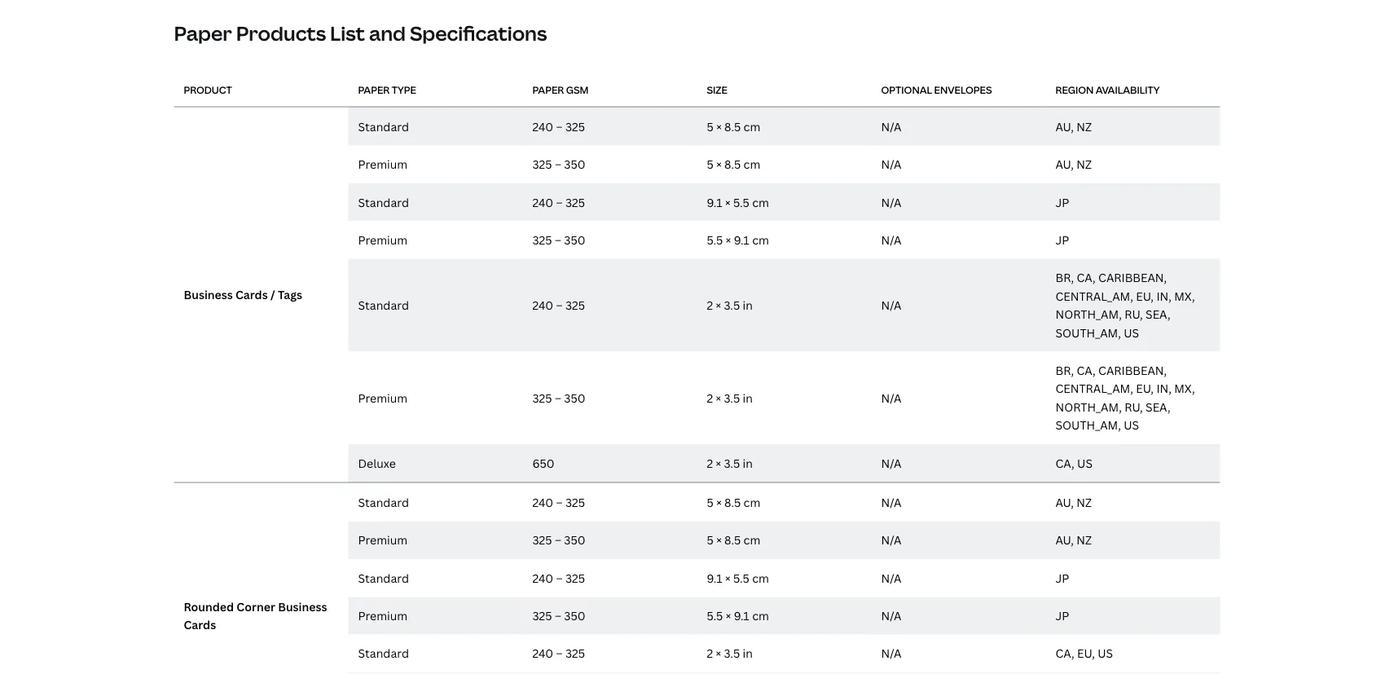 Task type: locate. For each thing, give the bounding box(es) containing it.
3 325 – 350 from the top
[[533, 390, 586, 405]]

0 vertical spatial br, ca, caribbean, central_am, eu, in, mx, north_am, ru, sea, south_am, us
[[1056, 270, 1195, 340]]

2 n/a from the top
[[882, 156, 902, 172]]

1 horizontal spatial paper
[[358, 83, 390, 96]]

3 5 × 8.5 cm from the top
[[707, 495, 761, 510]]

4 240 from the top
[[533, 495, 554, 510]]

4 5 from the top
[[707, 532, 714, 548]]

specifications
[[410, 20, 547, 46]]

caribbean, for 325
[[1099, 270, 1167, 285]]

1 9.1 by 5.5 centimeters element from the top
[[707, 194, 769, 210]]

1 vertical spatial in,
[[1157, 381, 1172, 396]]

5 × 8.5 cm for second 5 by 8.5 centimeters element from the bottom
[[707, 495, 761, 510]]

2 ru, from the top
[[1125, 399, 1143, 414]]

1 nz from the top
[[1077, 119, 1092, 134]]

240 – 325
[[533, 119, 585, 134], [533, 194, 585, 210], [533, 297, 585, 313], [533, 495, 585, 510], [533, 570, 585, 586], [533, 646, 585, 661]]

6 240 from the top
[[533, 646, 554, 661]]

1 premium from the top
[[358, 156, 408, 172]]

us
[[1124, 325, 1140, 340], [1124, 417, 1140, 433], [1078, 455, 1093, 471], [1098, 646, 1114, 661]]

type
[[392, 83, 416, 96]]

0 horizontal spatial paper
[[174, 20, 232, 46]]

business right corner
[[278, 599, 327, 614]]

0 vertical spatial 9.1 by 5.5 centimeters element
[[707, 194, 769, 210]]

2 north_am, from the top
[[1056, 399, 1122, 414]]

350
[[564, 156, 586, 172], [564, 232, 586, 248], [564, 390, 586, 405], [564, 532, 586, 548], [564, 608, 586, 623]]

2
[[707, 297, 713, 313], [707, 390, 713, 405], [707, 455, 713, 471], [707, 646, 713, 661]]

br, ca, caribbean, central_am, eu, in, mx, north_am, ru, sea, south_am, us
[[1056, 270, 1195, 340], [1056, 362, 1195, 433]]

cm for 2nd 9.1 by 5.5 centimeters element from the bottom
[[753, 194, 769, 210]]

2 5.5 × 9.1 cm from the top
[[707, 608, 769, 623]]

1 vertical spatial 5.5 × 9.1 cm
[[707, 608, 769, 623]]

2 by 3.5 inches element for third 240 to 325 element
[[707, 297, 753, 313]]

0 vertical spatial 5.5 by 9.1 centimeters element
[[707, 232, 769, 248]]

n/a for second 240 to 325 element from the bottom of the page
[[882, 570, 902, 586]]

350 for fourth 325 to 350 element from the bottom
[[564, 232, 586, 248]]

cards down rounded
[[184, 617, 216, 633]]

4 240 to 325 element from the top
[[533, 495, 585, 510]]

240 to 325 element
[[533, 119, 585, 134], [533, 194, 585, 210], [533, 297, 585, 313], [533, 495, 585, 510], [533, 570, 585, 586], [533, 646, 585, 661]]

1 240 – 325 from the top
[[533, 119, 585, 134]]

– for sixth 240 to 325 element from the bottom
[[556, 119, 563, 134]]

business left "/"
[[184, 287, 233, 302]]

9.1 × 5.5 cm
[[707, 194, 769, 210], [707, 570, 769, 586]]

2 premium from the top
[[358, 232, 408, 248]]

1 vertical spatial north_am,
[[1056, 399, 1122, 414]]

2 south_am, from the top
[[1056, 417, 1122, 433]]

0 vertical spatial north_am,
[[1056, 306, 1122, 322]]

1 vertical spatial 9.1 × 5.5 cm
[[707, 570, 769, 586]]

0 vertical spatial south_am,
[[1056, 325, 1122, 340]]

1 vertical spatial ru,
[[1125, 399, 1143, 414]]

1 vertical spatial central_am,
[[1056, 381, 1134, 396]]

3 standard from the top
[[358, 297, 409, 313]]

2 × 3.5 in
[[707, 297, 753, 313], [707, 390, 753, 405], [707, 455, 753, 471], [707, 646, 753, 661]]

0 vertical spatial sea,
[[1146, 306, 1171, 322]]

4 3.5 from the top
[[724, 646, 740, 661]]

5 325 – 350 from the top
[[533, 608, 586, 623]]

2 by 3.5 inches element
[[707, 297, 753, 313], [707, 390, 753, 405], [707, 455, 753, 471], [707, 646, 753, 661]]

5.5
[[734, 194, 750, 210], [707, 232, 723, 248], [734, 570, 750, 586], [707, 608, 723, 623]]

– for second 240 to 325 element from the bottom of the page
[[556, 570, 563, 586]]

240 for third 240 to 325 element from the bottom
[[533, 495, 554, 510]]

1 325 – 350 from the top
[[533, 156, 586, 172]]

1 mx, from the top
[[1175, 288, 1195, 304]]

5 × 8.5 cm for second 5 by 8.5 centimeters element
[[707, 156, 761, 172]]

3 2 by 3.5 inches element from the top
[[707, 455, 753, 471]]

0 horizontal spatial cards
[[184, 617, 216, 633]]

1 5 from the top
[[707, 119, 714, 134]]

region
[[1056, 83, 1094, 96]]

2 standard from the top
[[358, 194, 409, 210]]

5 × 8.5 cm for 4th 5 by 8.5 centimeters element from the top
[[707, 532, 761, 548]]

4 au, nz from the top
[[1056, 532, 1092, 548]]

eu,
[[1137, 288, 1154, 304], [1137, 381, 1154, 396], [1078, 646, 1095, 661]]

2 240 from the top
[[533, 194, 554, 210]]

0 vertical spatial eu,
[[1137, 288, 1154, 304]]

paper left gsm
[[533, 83, 564, 96]]

0 vertical spatial br,
[[1056, 270, 1074, 285]]

1 vertical spatial br, ca, caribbean, central_am, eu, in, mx, north_am, ru, sea, south_am, us
[[1056, 362, 1195, 433]]

in
[[743, 297, 753, 313], [743, 390, 753, 405], [743, 455, 753, 471], [743, 646, 753, 661]]

4 premium from the top
[[358, 532, 408, 548]]

au, nz
[[1056, 119, 1092, 134], [1056, 156, 1092, 172], [1056, 495, 1092, 510], [1056, 532, 1092, 548]]

– for 1st 325 to 350 element from the bottom of the page
[[555, 608, 562, 623]]

cards inside the rounded corner business cards
[[184, 617, 216, 633]]

standard
[[358, 119, 409, 134], [358, 194, 409, 210], [358, 297, 409, 313], [358, 495, 409, 510], [358, 570, 409, 586], [358, 646, 409, 661]]

1 caribbean, from the top
[[1099, 270, 1167, 285]]

ru,
[[1125, 306, 1143, 322], [1125, 399, 1143, 414]]

4 5 by 8.5 centimeters element from the top
[[707, 532, 761, 548]]

3 350 from the top
[[564, 390, 586, 405]]

– for fourth 325 to 350 element
[[555, 532, 562, 548]]

cm for second 5 by 8.5 centimeters element
[[744, 156, 761, 172]]

north_am, for 350
[[1056, 399, 1122, 414]]

eu, for 325
[[1137, 288, 1154, 304]]

5 by 8.5 centimeters element
[[707, 119, 761, 134], [707, 156, 761, 172], [707, 495, 761, 510], [707, 532, 761, 548]]

4 2 by 3.5 inches element from the top
[[707, 646, 753, 661]]

north_am, for 325
[[1056, 306, 1122, 322]]

1 vertical spatial cards
[[184, 617, 216, 633]]

5.5 × 9.1 cm for 1st 325 to 350 element from the bottom of the page
[[707, 608, 769, 623]]

1 9.1 × 5.5 cm from the top
[[707, 194, 769, 210]]

cards
[[236, 287, 268, 302], [184, 617, 216, 633]]

tags
[[278, 287, 302, 302]]

sea,
[[1146, 306, 1171, 322], [1146, 399, 1171, 414]]

2 sea, from the top
[[1146, 399, 1171, 414]]

6 240 – 325 from the top
[[533, 646, 585, 661]]

325
[[566, 119, 585, 134], [533, 156, 552, 172], [566, 194, 585, 210], [533, 232, 552, 248], [566, 297, 585, 313], [533, 390, 552, 405], [566, 495, 585, 510], [533, 532, 552, 548], [566, 570, 585, 586], [533, 608, 552, 623], [566, 646, 585, 661]]

br,
[[1056, 270, 1074, 285], [1056, 362, 1074, 378]]

nz
[[1077, 119, 1092, 134], [1077, 156, 1092, 172], [1077, 495, 1092, 510], [1077, 532, 1092, 548]]

1 vertical spatial mx,
[[1175, 381, 1195, 396]]

5.5 by 9.1 centimeters element
[[707, 232, 769, 248], [707, 608, 769, 623]]

standard for third 240 to 325 element
[[358, 297, 409, 313]]

11 n/a from the top
[[882, 608, 902, 623]]

4 325 – 350 from the top
[[533, 532, 586, 548]]

1 vertical spatial caribbean,
[[1099, 362, 1167, 378]]

1 350 from the top
[[564, 156, 586, 172]]

– for first 240 to 325 element from the bottom
[[556, 646, 563, 661]]

4 350 from the top
[[564, 532, 586, 548]]

5 × 8.5 cm
[[707, 119, 761, 134], [707, 156, 761, 172], [707, 495, 761, 510], [707, 532, 761, 548]]

3 n/a from the top
[[882, 194, 902, 210]]

business cards / tags
[[184, 287, 302, 302]]

n/a for 5th 325 to 350 element from the bottom
[[882, 156, 902, 172]]

central_am,
[[1056, 288, 1134, 304], [1056, 381, 1134, 396]]

ca, us
[[1056, 455, 1093, 471]]

–
[[556, 119, 563, 134], [555, 156, 562, 172], [556, 194, 563, 210], [555, 232, 562, 248], [556, 297, 563, 313], [555, 390, 562, 405], [556, 495, 563, 510], [555, 532, 562, 548], [556, 570, 563, 586], [555, 608, 562, 623], [556, 646, 563, 661]]

in, for 325 – 350
[[1157, 381, 1172, 396]]

br, for 350
[[1056, 362, 1074, 378]]

1 vertical spatial south_am,
[[1056, 417, 1122, 433]]

325 to 350 element
[[533, 156, 586, 172], [533, 232, 586, 248], [533, 390, 586, 405], [533, 532, 586, 548], [533, 608, 586, 623]]

caribbean,
[[1099, 270, 1167, 285], [1099, 362, 1167, 378]]

5.5 × 9.1 cm
[[707, 232, 769, 248], [707, 608, 769, 623]]

12 n/a from the top
[[882, 646, 902, 661]]

availability
[[1096, 83, 1160, 96]]

premium
[[358, 156, 408, 172], [358, 232, 408, 248], [358, 390, 408, 405], [358, 532, 408, 548], [358, 608, 408, 623]]

325 – 350
[[533, 156, 586, 172], [533, 232, 586, 248], [533, 390, 586, 405], [533, 532, 586, 548], [533, 608, 586, 623]]

5
[[707, 119, 714, 134], [707, 156, 714, 172], [707, 495, 714, 510], [707, 532, 714, 548]]

5 standard from the top
[[358, 570, 409, 586]]

– for 5th 325 to 350 element from the bottom
[[555, 156, 562, 172]]

1 vertical spatial br,
[[1056, 362, 1074, 378]]

and
[[369, 20, 406, 46]]

325 – 350 for fourth 325 to 350 element from the bottom
[[533, 232, 586, 248]]

2 3.5 from the top
[[724, 390, 740, 405]]

south_am,
[[1056, 325, 1122, 340], [1056, 417, 1122, 433]]

0 vertical spatial central_am,
[[1056, 288, 1134, 304]]

0 vertical spatial in,
[[1157, 288, 1172, 304]]

0 vertical spatial ru,
[[1125, 306, 1143, 322]]

br, ca, caribbean, central_am, eu, in, mx, north_am, ru, sea, south_am, us for 240 – 325
[[1056, 270, 1195, 340]]

0 vertical spatial caribbean,
[[1099, 270, 1167, 285]]

3 premium from the top
[[358, 390, 408, 405]]

2 350 from the top
[[564, 232, 586, 248]]

paper
[[174, 20, 232, 46], [358, 83, 390, 96], [533, 83, 564, 96]]

1 north_am, from the top
[[1056, 306, 1122, 322]]

cm
[[744, 119, 761, 134], [744, 156, 761, 172], [753, 194, 769, 210], [753, 232, 769, 248], [744, 495, 761, 510], [744, 532, 761, 548], [753, 570, 769, 586], [753, 608, 769, 623]]

2 5 × 8.5 cm from the top
[[707, 156, 761, 172]]

1 vertical spatial business
[[278, 599, 327, 614]]

350 for third 325 to 350 element from the top of the page
[[564, 390, 586, 405]]

cm for 1st 325 to 350 element from the bottom of the page 5.5 by 9.1 centimeters element
[[753, 608, 769, 623]]

1 vertical spatial sea,
[[1146, 399, 1171, 414]]

1 vertical spatial eu,
[[1137, 381, 1154, 396]]

mx, for 240 – 325
[[1175, 288, 1195, 304]]

4 2 from the top
[[707, 646, 713, 661]]

1 central_am, from the top
[[1056, 288, 1134, 304]]

1 br, ca, caribbean, central_am, eu, in, mx, north_am, ru, sea, south_am, us from the top
[[1056, 270, 1195, 340]]

1 br, from the top
[[1056, 270, 1074, 285]]

8.5
[[725, 119, 741, 134], [725, 156, 741, 172], [725, 495, 741, 510], [725, 532, 741, 548]]

0 vertical spatial cards
[[236, 287, 268, 302]]

1 vertical spatial 9.1 by 5.5 centimeters element
[[707, 570, 769, 586]]

1 ru, from the top
[[1125, 306, 1143, 322]]

premium for third 325 to 350 element from the top of the page
[[358, 390, 408, 405]]

9.1 by 5.5 centimeters element
[[707, 194, 769, 210], [707, 570, 769, 586]]

business
[[184, 287, 233, 302], [278, 599, 327, 614]]

region availability
[[1056, 83, 1160, 96]]

eu, for 350
[[1137, 381, 1154, 396]]

0 vertical spatial 5.5 × 9.1 cm
[[707, 232, 769, 248]]

325 – 350 for fourth 325 to 350 element
[[533, 532, 586, 548]]

au,
[[1056, 119, 1074, 134], [1056, 156, 1074, 172], [1056, 495, 1074, 510], [1056, 532, 1074, 548]]

0 vertical spatial 9.1 × 5.5 cm
[[707, 194, 769, 210]]

br, for 325
[[1056, 270, 1074, 285]]

2 horizontal spatial paper
[[533, 83, 564, 96]]

cards left "/"
[[236, 287, 268, 302]]

2 5.5 by 9.1 centimeters element from the top
[[707, 608, 769, 623]]

240
[[533, 119, 554, 134], [533, 194, 554, 210], [533, 297, 554, 313], [533, 495, 554, 510], [533, 570, 554, 586], [533, 646, 554, 661]]

4 5 × 8.5 cm from the top
[[707, 532, 761, 548]]

4 325 to 350 element from the top
[[533, 532, 586, 548]]

5 n/a from the top
[[882, 297, 902, 313]]

5 350 from the top
[[564, 608, 586, 623]]

1 vertical spatial 5.5 by 9.1 centimeters element
[[707, 608, 769, 623]]

3 325 to 350 element from the top
[[533, 390, 586, 405]]

jp
[[1056, 194, 1070, 210], [1056, 232, 1070, 248], [1056, 570, 1070, 586], [1056, 608, 1070, 623]]

cm for 1st 9.1 by 5.5 centimeters element from the bottom
[[753, 570, 769, 586]]

9.1
[[707, 194, 723, 210], [734, 232, 750, 248], [707, 570, 723, 586], [734, 608, 750, 623]]

in,
[[1157, 288, 1172, 304], [1157, 381, 1172, 396]]

paper for paper type
[[358, 83, 390, 96]]

paper up the product
[[174, 20, 232, 46]]

2 central_am, from the top
[[1056, 381, 1134, 396]]

7 n/a from the top
[[882, 455, 902, 471]]

3 240 from the top
[[533, 297, 554, 313]]

– for third 240 to 325 element
[[556, 297, 563, 313]]

n/a for fourth 325 to 350 element from the bottom
[[882, 232, 902, 248]]

1 south_am, from the top
[[1056, 325, 1122, 340]]

1 n/a from the top
[[882, 119, 902, 134]]

mx,
[[1175, 288, 1195, 304], [1175, 381, 1195, 396]]

1 2 by 3.5 inches element from the top
[[707, 297, 753, 313]]

5 for second 5 by 8.5 centimeters element
[[707, 156, 714, 172]]

n/a
[[882, 119, 902, 134], [882, 156, 902, 172], [882, 194, 902, 210], [882, 232, 902, 248], [882, 297, 902, 313], [882, 390, 902, 405], [882, 455, 902, 471], [882, 495, 902, 510], [882, 532, 902, 548], [882, 570, 902, 586], [882, 608, 902, 623], [882, 646, 902, 661]]

0 horizontal spatial business
[[184, 287, 233, 302]]

1 in, from the top
[[1157, 288, 1172, 304]]

×
[[717, 119, 722, 134], [717, 156, 722, 172], [725, 194, 731, 210], [726, 232, 731, 248], [716, 297, 722, 313], [716, 390, 722, 405], [716, 455, 722, 471], [717, 495, 722, 510], [717, 532, 722, 548], [725, 570, 731, 586], [726, 608, 731, 623], [716, 646, 722, 661]]

premium for 1st 325 to 350 element from the bottom of the page
[[358, 608, 408, 623]]

3.5
[[724, 297, 740, 313], [724, 390, 740, 405], [724, 455, 740, 471], [724, 646, 740, 661]]

1 horizontal spatial business
[[278, 599, 327, 614]]

9 n/a from the top
[[882, 532, 902, 548]]

cm for 1st 5 by 8.5 centimeters element
[[744, 119, 761, 134]]

0 vertical spatial mx,
[[1175, 288, 1195, 304]]

3 2 × 3.5 in from the top
[[707, 455, 753, 471]]

paper left type
[[358, 83, 390, 96]]

product
[[184, 83, 232, 96]]

1 5 × 8.5 cm from the top
[[707, 119, 761, 134]]

240 for second 240 to 325 element from the bottom of the page
[[533, 570, 554, 586]]

north_am,
[[1056, 306, 1122, 322], [1056, 399, 1122, 414]]

5 for 1st 5 by 8.5 centimeters element
[[707, 119, 714, 134]]

6 n/a from the top
[[882, 390, 902, 405]]

4 n/a from the top
[[882, 232, 902, 248]]

in, for 240 – 325
[[1157, 288, 1172, 304]]

3 in from the top
[[743, 455, 753, 471]]

n/a for third 240 to 325 element
[[882, 297, 902, 313]]

2 5 from the top
[[707, 156, 714, 172]]

0 vertical spatial business
[[184, 287, 233, 302]]

ca,
[[1077, 270, 1096, 285], [1077, 362, 1096, 378], [1056, 455, 1075, 471], [1056, 646, 1075, 661]]

1 5.5 × 9.1 cm from the top
[[707, 232, 769, 248]]



Task type: vqa. For each thing, say whether or not it's contained in the screenshot.
Try Magic Design™ for Video link
no



Task type: describe. For each thing, give the bounding box(es) containing it.
paper for paper gsm
[[533, 83, 564, 96]]

4 8.5 from the top
[[725, 532, 741, 548]]

1 8.5 from the top
[[725, 119, 741, 134]]

5 for 4th 5 by 8.5 centimeters element from the top
[[707, 532, 714, 548]]

8 n/a from the top
[[882, 495, 902, 510]]

envelopes
[[935, 83, 992, 96]]

240 for sixth 240 to 325 element from the bottom
[[533, 119, 554, 134]]

350 for fourth 325 to 350 element
[[564, 532, 586, 548]]

5 240 to 325 element from the top
[[533, 570, 585, 586]]

cm for second 5 by 8.5 centimeters element from the bottom
[[744, 495, 761, 510]]

2 8.5 from the top
[[725, 156, 741, 172]]

5.5 by 9.1 centimeters element for fourth 325 to 350 element from the bottom
[[707, 232, 769, 248]]

ru, for 325
[[1125, 306, 1143, 322]]

mx, for 325 – 350
[[1175, 381, 1195, 396]]

3 240 – 325 from the top
[[533, 297, 585, 313]]

– for third 240 to 325 element from the bottom
[[556, 495, 563, 510]]

list
[[330, 20, 365, 46]]

corner
[[237, 599, 275, 614]]

2 au, from the top
[[1056, 156, 1074, 172]]

optional envelopes
[[882, 83, 992, 96]]

1 2 × 3.5 in from the top
[[707, 297, 753, 313]]

350 for 1st 325 to 350 element from the bottom of the page
[[564, 608, 586, 623]]

2 240 to 325 element from the top
[[533, 194, 585, 210]]

br, ca, caribbean, central_am, eu, in, mx, north_am, ru, sea, south_am, us for 325 – 350
[[1056, 362, 1195, 433]]

south_am, for 325 – 350
[[1056, 417, 1122, 433]]

5.5 × 9.1 cm for fourth 325 to 350 element from the bottom
[[707, 232, 769, 248]]

sea, for 325 – 350
[[1146, 399, 1171, 414]]

– for fifth 240 to 325 element from the bottom of the page
[[556, 194, 563, 210]]

1 jp from the top
[[1056, 194, 1070, 210]]

5 for second 5 by 8.5 centimeters element from the bottom
[[707, 495, 714, 510]]

standard for first 240 to 325 element from the bottom
[[358, 646, 409, 661]]

1 5 by 8.5 centimeters element from the top
[[707, 119, 761, 134]]

central_am, for 240 – 325
[[1056, 288, 1134, 304]]

rounded
[[184, 599, 234, 614]]

2 9.1 by 5.5 centimeters element from the top
[[707, 570, 769, 586]]

3 nz from the top
[[1077, 495, 1092, 510]]

n/a for 1st 325 to 350 element from the bottom of the page
[[882, 608, 902, 623]]

4 in from the top
[[743, 646, 753, 661]]

1 325 to 350 element from the top
[[533, 156, 586, 172]]

caribbean, for 350
[[1099, 362, 1167, 378]]

5 325 to 350 element from the top
[[533, 608, 586, 623]]

6 240 to 325 element from the top
[[533, 646, 585, 661]]

1 2 from the top
[[707, 297, 713, 313]]

rounded corner business cards
[[184, 599, 327, 633]]

4 jp from the top
[[1056, 608, 1070, 623]]

4 standard from the top
[[358, 495, 409, 510]]

5 240 – 325 from the top
[[533, 570, 585, 586]]

ca, eu, us
[[1056, 646, 1114, 661]]

3 3.5 from the top
[[724, 455, 740, 471]]

premium for fourth 325 to 350 element from the bottom
[[358, 232, 408, 248]]

1 240 to 325 element from the top
[[533, 119, 585, 134]]

south_am, for 240 – 325
[[1056, 325, 1122, 340]]

2 9.1 × 5.5 cm from the top
[[707, 570, 769, 586]]

products
[[236, 20, 326, 46]]

3 240 to 325 element from the top
[[533, 297, 585, 313]]

325 – 350 for third 325 to 350 element from the top of the page
[[533, 390, 586, 405]]

4 au, from the top
[[1056, 532, 1074, 548]]

240 for fifth 240 to 325 element from the bottom of the page
[[533, 194, 554, 210]]

ru, for 350
[[1125, 399, 1143, 414]]

cm for 4th 5 by 8.5 centimeters element from the top
[[744, 532, 761, 548]]

n/a for first 240 to 325 element from the bottom
[[882, 646, 902, 661]]

standard for fifth 240 to 325 element from the bottom of the page
[[358, 194, 409, 210]]

2 au, nz from the top
[[1056, 156, 1092, 172]]

1 in from the top
[[743, 297, 753, 313]]

/
[[271, 287, 275, 302]]

size
[[707, 83, 728, 96]]

central_am, for 325 – 350
[[1056, 381, 1134, 396]]

2 by 3.5 inches element for third 325 to 350 element from the top of the page
[[707, 390, 753, 405]]

5 × 8.5 cm for 1st 5 by 8.5 centimeters element
[[707, 119, 761, 134]]

paper type
[[358, 83, 416, 96]]

paper gsm
[[533, 83, 589, 96]]

3 jp from the top
[[1056, 570, 1070, 586]]

2 by 3.5 inches element for first 240 to 325 element from the bottom
[[707, 646, 753, 661]]

gsm
[[566, 83, 589, 96]]

2 240 – 325 from the top
[[533, 194, 585, 210]]

2 in from the top
[[743, 390, 753, 405]]

premium for 5th 325 to 350 element from the bottom
[[358, 156, 408, 172]]

paper products list and specifications
[[174, 20, 547, 46]]

n/a for fifth 240 to 325 element from the bottom of the page
[[882, 194, 902, 210]]

2 2 from the top
[[707, 390, 713, 405]]

3 5 by 8.5 centimeters element from the top
[[707, 495, 761, 510]]

deluxe
[[358, 455, 396, 471]]

– for third 325 to 350 element from the top of the page
[[555, 390, 562, 405]]

cm for 5.5 by 9.1 centimeters element associated with fourth 325 to 350 element from the bottom
[[753, 232, 769, 248]]

2 325 to 350 element from the top
[[533, 232, 586, 248]]

325 – 350 for 1st 325 to 350 element from the bottom of the page
[[533, 608, 586, 623]]

1 au, from the top
[[1056, 119, 1074, 134]]

sea, for 240 – 325
[[1146, 306, 1171, 322]]

1 horizontal spatial cards
[[236, 287, 268, 302]]

2 jp from the top
[[1056, 232, 1070, 248]]

2 vertical spatial eu,
[[1078, 646, 1095, 661]]

– for fourth 325 to 350 element from the bottom
[[555, 232, 562, 248]]

4 nz from the top
[[1077, 532, 1092, 548]]

standard for second 240 to 325 element from the bottom of the page
[[358, 570, 409, 586]]

2 2 × 3.5 in from the top
[[707, 390, 753, 405]]

4 240 – 325 from the top
[[533, 495, 585, 510]]

1 standard from the top
[[358, 119, 409, 134]]

2 5 by 8.5 centimeters element from the top
[[707, 156, 761, 172]]

optional
[[882, 83, 933, 96]]

1 au, nz from the top
[[1056, 119, 1092, 134]]

3 2 from the top
[[707, 455, 713, 471]]

n/a for fourth 325 to 350 element
[[882, 532, 902, 548]]

premium for fourth 325 to 350 element
[[358, 532, 408, 548]]

paper for paper products list and specifications
[[174, 20, 232, 46]]

business inside the rounded corner business cards
[[278, 599, 327, 614]]

350 for 5th 325 to 350 element from the bottom
[[564, 156, 586, 172]]

3 au, nz from the top
[[1056, 495, 1092, 510]]

2 nz from the top
[[1077, 156, 1092, 172]]

325 – 350 for 5th 325 to 350 element from the bottom
[[533, 156, 586, 172]]

4 2 × 3.5 in from the top
[[707, 646, 753, 661]]

n/a for third 325 to 350 element from the top of the page
[[882, 390, 902, 405]]

650
[[533, 455, 555, 471]]

3 au, from the top
[[1056, 495, 1074, 510]]

1 3.5 from the top
[[724, 297, 740, 313]]

240 for first 240 to 325 element from the bottom
[[533, 646, 554, 661]]

240 for third 240 to 325 element
[[533, 297, 554, 313]]

5.5 by 9.1 centimeters element for 1st 325 to 350 element from the bottom of the page
[[707, 608, 769, 623]]

3 8.5 from the top
[[725, 495, 741, 510]]



